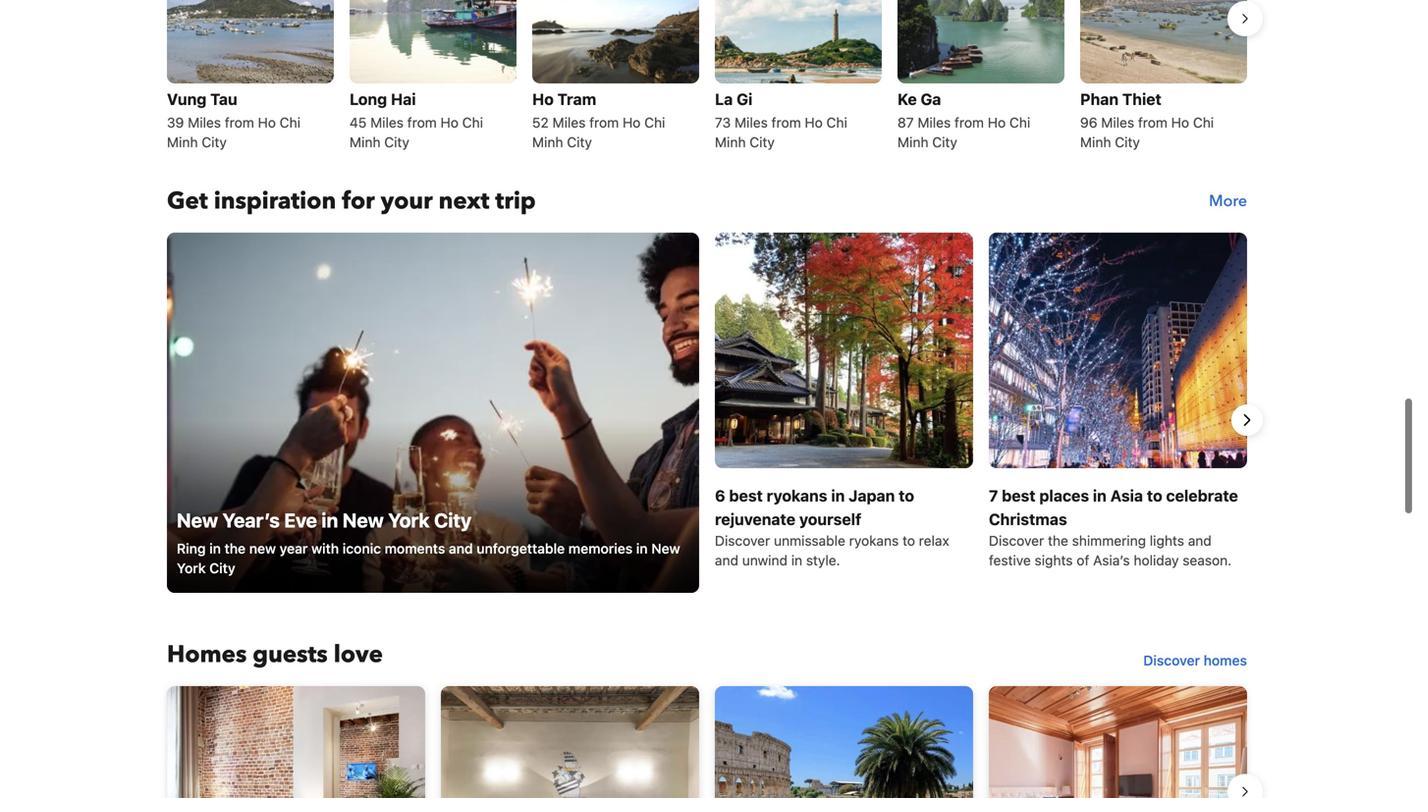 Task type: locate. For each thing, give the bounding box(es) containing it.
city for gi
[[750, 134, 775, 150]]

style.
[[806, 552, 840, 569]]

discover down rejuvenate
[[715, 533, 770, 549]]

from down tram
[[589, 114, 619, 131]]

miles
[[188, 114, 221, 131], [370, 114, 404, 131], [553, 114, 586, 131], [735, 114, 768, 131], [918, 114, 951, 131], [1101, 114, 1135, 131]]

next image
[[1236, 408, 1259, 432]]

minh inside 'ho tram 52 miles from ho chi minh city'
[[532, 134, 563, 150]]

new right memories
[[651, 541, 680, 557]]

2 miles from the left
[[370, 114, 404, 131]]

chi up more link on the right top of page
[[1193, 114, 1214, 131]]

1 best from the left
[[729, 487, 763, 505]]

york
[[388, 509, 430, 532], [177, 560, 206, 576]]

get inspiration for your next trip
[[167, 185, 536, 217]]

minh inside vung tau 39 miles from ho chi minh city
[[167, 134, 198, 150]]

york down the ring
[[177, 560, 206, 576]]

4 from from the left
[[772, 114, 801, 131]]

city for thiet
[[1115, 134, 1140, 150]]

from inside la gi 73 miles from ho chi minh city
[[772, 114, 801, 131]]

discover inside 7 best places in asia to celebrate christmas discover the shimmering lights and festive sights of asia's holiday season.
[[989, 533, 1044, 549]]

to right 'japan'
[[899, 487, 914, 505]]

0 horizontal spatial discover
[[715, 533, 770, 549]]

yourself
[[799, 510, 862, 529]]

1 chi from the left
[[280, 114, 301, 131]]

to inside 7 best places in asia to celebrate christmas discover the shimmering lights and festive sights of asia's holiday season.
[[1147, 487, 1163, 505]]

city for tram
[[567, 134, 592, 150]]

chi for thiet
[[1193, 114, 1214, 131]]

the up the sights at the bottom
[[1048, 533, 1069, 549]]

best
[[729, 487, 763, 505], [1002, 487, 1036, 505]]

ho
[[532, 90, 554, 108], [258, 114, 276, 131], [441, 114, 459, 131], [623, 114, 641, 131], [805, 114, 823, 131], [988, 114, 1006, 131], [1171, 114, 1190, 131]]

city down year's
[[209, 560, 235, 576]]

2 chi from the left
[[462, 114, 483, 131]]

minh inside la gi 73 miles from ho chi minh city
[[715, 134, 746, 150]]

homes guests love
[[167, 639, 383, 671]]

chi inside long hai 45 miles from ho chi minh city
[[462, 114, 483, 131]]

from down thiet
[[1138, 114, 1168, 131]]

and up season.
[[1188, 533, 1212, 549]]

from right "73"
[[772, 114, 801, 131]]

2 minh from the left
[[350, 134, 381, 150]]

ho for ho tram
[[623, 114, 641, 131]]

ryokans down 'japan'
[[849, 533, 899, 549]]

3 miles from the left
[[553, 114, 586, 131]]

in right memories
[[636, 541, 648, 557]]

discover for 7 best places in asia to celebrate christmas
[[989, 533, 1044, 549]]

moments
[[385, 541, 445, 557]]

miles down hai
[[370, 114, 404, 131]]

1 horizontal spatial york
[[388, 509, 430, 532]]

new
[[249, 541, 276, 557]]

discover for 6 best ryokans in japan to rejuvenate yourself
[[715, 533, 770, 549]]

relax
[[919, 533, 950, 549]]

6 minh from the left
[[1080, 134, 1111, 150]]

discover up festive
[[989, 533, 1044, 549]]

chi inside ke ga 87 miles from ho chi minh city
[[1010, 114, 1031, 131]]

2 horizontal spatial and
[[1188, 533, 1212, 549]]

best up rejuvenate
[[729, 487, 763, 505]]

4 miles from the left
[[735, 114, 768, 131]]

unmissable
[[774, 533, 846, 549]]

city down 'ga'
[[932, 134, 957, 150]]

chi inside phan thiet 96 miles from ho chi minh city
[[1193, 114, 1214, 131]]

city down hai
[[384, 134, 409, 150]]

miles inside 'ho tram 52 miles from ho chi minh city'
[[553, 114, 586, 131]]

miles for gi
[[735, 114, 768, 131]]

7 best places in asia to celebrate christmas image
[[989, 233, 1247, 468]]

from inside vung tau 39 miles from ho chi minh city
[[225, 114, 254, 131]]

city inside long hai 45 miles from ho chi minh city
[[384, 134, 409, 150]]

0 horizontal spatial the
[[225, 541, 246, 557]]

discover
[[715, 533, 770, 549], [989, 533, 1044, 549], [1144, 653, 1200, 669]]

39
[[167, 114, 184, 131]]

5 from from the left
[[955, 114, 984, 131]]

0 vertical spatial york
[[388, 509, 430, 532]]

city down thiet
[[1115, 134, 1140, 150]]

discover homes
[[1144, 653, 1247, 669]]

city down tram
[[567, 134, 592, 150]]

from down tau
[[225, 114, 254, 131]]

minh inside ke ga 87 miles from ho chi minh city
[[898, 134, 929, 150]]

in inside 7 best places in asia to celebrate christmas discover the shimmering lights and festive sights of asia's holiday season.
[[1093, 487, 1107, 505]]

ho for long hai
[[441, 114, 459, 131]]

in
[[831, 487, 845, 505], [1093, 487, 1107, 505], [322, 509, 338, 532], [209, 541, 221, 557], [636, 541, 648, 557], [791, 552, 803, 569]]

miles down gi
[[735, 114, 768, 131]]

ho inside vung tau 39 miles from ho chi minh city
[[258, 114, 276, 131]]

miles inside ke ga 87 miles from ho chi minh city
[[918, 114, 951, 131]]

new up the ring
[[177, 509, 218, 532]]

from for tau
[[225, 114, 254, 131]]

city
[[202, 134, 227, 150], [384, 134, 409, 150], [567, 134, 592, 150], [750, 134, 775, 150], [932, 134, 957, 150], [1115, 134, 1140, 150], [434, 509, 472, 532], [209, 560, 235, 576]]

city inside 'ho tram 52 miles from ho chi minh city'
[[567, 134, 592, 150]]

5 miles from the left
[[918, 114, 951, 131]]

1 vertical spatial york
[[177, 560, 206, 576]]

the for year's
[[225, 541, 246, 557]]

ring
[[177, 541, 206, 557]]

1 horizontal spatial discover
[[989, 533, 1044, 549]]

trip
[[495, 185, 536, 217]]

miles inside long hai 45 miles from ho chi minh city
[[370, 114, 404, 131]]

ho for la gi
[[805, 114, 823, 131]]

homes
[[1204, 653, 1247, 669]]

7 best places in asia to celebrate christmas discover the shimmering lights and festive sights of asia's holiday season.
[[989, 487, 1238, 569]]

0 vertical spatial region
[[151, 0, 1263, 162]]

1 horizontal spatial and
[[715, 552, 739, 569]]

eve
[[284, 509, 317, 532]]

minh down 45
[[350, 134, 381, 150]]

region
[[151, 0, 1263, 162], [151, 679, 1263, 799]]

1 minh from the left
[[167, 134, 198, 150]]

and inside 6 best ryokans in japan to rejuvenate yourself discover unmissable ryokans to relax and unwind in style.
[[715, 552, 739, 569]]

love
[[334, 639, 383, 671]]

lights
[[1150, 533, 1184, 549]]

ho tram 52 miles from ho chi minh city
[[532, 90, 665, 150]]

ho right the 52
[[623, 114, 641, 131]]

miles right "96"
[[1101, 114, 1135, 131]]

miles for ga
[[918, 114, 951, 131]]

1 horizontal spatial best
[[1002, 487, 1036, 505]]

6 miles from the left
[[1101, 114, 1135, 131]]

ryokans up the yourself
[[767, 487, 828, 505]]

miles inside vung tau 39 miles from ho chi minh city
[[188, 114, 221, 131]]

4 chi from the left
[[827, 114, 847, 131]]

city down tau
[[202, 134, 227, 150]]

6 chi from the left
[[1193, 114, 1214, 131]]

city inside ke ga 87 miles from ho chi minh city
[[932, 134, 957, 150]]

2 best from the left
[[1002, 487, 1036, 505]]

0 horizontal spatial best
[[729, 487, 763, 505]]

miles down 'ga'
[[918, 114, 951, 131]]

ho right "96"
[[1171, 114, 1190, 131]]

from inside phan thiet 96 miles from ho chi minh city
[[1138, 114, 1168, 131]]

ho right 87
[[988, 114, 1006, 131]]

minh down 87
[[898, 134, 929, 150]]

discover left homes
[[1144, 653, 1200, 669]]

minh inside phan thiet 96 miles from ho chi minh city
[[1080, 134, 1111, 150]]

ho inside ke ga 87 miles from ho chi minh city
[[988, 114, 1006, 131]]

city for hai
[[384, 134, 409, 150]]

6 from from the left
[[1138, 114, 1168, 131]]

96
[[1080, 114, 1098, 131]]

and inside new year's eve in new york city ring in the new year with iconic moments and unforgettable memories in new york city
[[449, 541, 473, 557]]

unforgettable
[[477, 541, 565, 557]]

from
[[225, 114, 254, 131], [407, 114, 437, 131], [589, 114, 619, 131], [772, 114, 801, 131], [955, 114, 984, 131], [1138, 114, 1168, 131]]

chi
[[280, 114, 301, 131], [462, 114, 483, 131], [644, 114, 665, 131], [827, 114, 847, 131], [1010, 114, 1031, 131], [1193, 114, 1214, 131]]

the inside 7 best places in asia to celebrate christmas discover the shimmering lights and festive sights of asia's holiday season.
[[1048, 533, 1069, 549]]

ke ga 87 miles from ho chi minh city
[[898, 90, 1031, 150]]

from inside ke ga 87 miles from ho chi minh city
[[955, 114, 984, 131]]

city inside vung tau 39 miles from ho chi minh city
[[202, 134, 227, 150]]

best inside 6 best ryokans in japan to rejuvenate yourself discover unmissable ryokans to relax and unwind in style.
[[729, 487, 763, 505]]

ho up next
[[441, 114, 459, 131]]

from for hai
[[407, 114, 437, 131]]

minh for ho
[[532, 134, 563, 150]]

ryokans
[[767, 487, 828, 505], [849, 533, 899, 549]]

long
[[350, 90, 387, 108]]

minh down "73"
[[715, 134, 746, 150]]

3 chi from the left
[[644, 114, 665, 131]]

miles inside phan thiet 96 miles from ho chi minh city
[[1101, 114, 1135, 131]]

0 vertical spatial ryokans
[[767, 487, 828, 505]]

ho for phan thiet
[[1171, 114, 1190, 131]]

the
[[1048, 533, 1069, 549], [225, 541, 246, 557]]

1 region from the top
[[151, 0, 1263, 162]]

from inside 'ho tram 52 miles from ho chi minh city'
[[589, 114, 619, 131]]

and left unwind
[[715, 552, 739, 569]]

ho inside la gi 73 miles from ho chi minh city
[[805, 114, 823, 131]]

miles down tram
[[553, 114, 586, 131]]

city for ga
[[932, 134, 957, 150]]

chi left "73"
[[644, 114, 665, 131]]

york up moments
[[388, 509, 430, 532]]

in down unmissable
[[791, 552, 803, 569]]

1 vertical spatial ryokans
[[849, 533, 899, 549]]

1 miles from the left
[[188, 114, 221, 131]]

christmas
[[989, 510, 1067, 529]]

the left new
[[225, 541, 246, 557]]

from down hai
[[407, 114, 437, 131]]

4 minh from the left
[[715, 134, 746, 150]]

city for tau
[[202, 134, 227, 150]]

chi inside la gi 73 miles from ho chi minh city
[[827, 114, 847, 131]]

1 vertical spatial region
[[151, 679, 1263, 799]]

chi for tau
[[280, 114, 301, 131]]

in left asia
[[1093, 487, 1107, 505]]

ho up inspiration
[[258, 114, 276, 131]]

of
[[1077, 552, 1090, 569]]

discover inside 6 best ryokans in japan to rejuvenate yourself discover unmissable ryokans to relax and unwind in style.
[[715, 533, 770, 549]]

gi
[[737, 90, 753, 108]]

chi inside vung tau 39 miles from ho chi minh city
[[280, 114, 301, 131]]

1 from from the left
[[225, 114, 254, 131]]

city down gi
[[750, 134, 775, 150]]

0 horizontal spatial and
[[449, 541, 473, 557]]

6 best ryokans in japan to rejuvenate yourself image
[[715, 233, 973, 468]]

ho inside phan thiet 96 miles from ho chi minh city
[[1171, 114, 1190, 131]]

minh
[[167, 134, 198, 150], [350, 134, 381, 150], [532, 134, 563, 150], [715, 134, 746, 150], [898, 134, 929, 150], [1080, 134, 1111, 150]]

best inside 7 best places in asia to celebrate christmas discover the shimmering lights and festive sights of asia's holiday season.
[[1002, 487, 1036, 505]]

3 from from the left
[[589, 114, 619, 131]]

minh for phan
[[1080, 134, 1111, 150]]

ho right "73"
[[805, 114, 823, 131]]

and
[[1188, 533, 1212, 549], [449, 541, 473, 557], [715, 552, 739, 569]]

new up the iconic
[[342, 509, 384, 532]]

city up moments
[[434, 509, 472, 532]]

for
[[342, 185, 375, 217]]

minh down 39
[[167, 134, 198, 150]]

6 best ryokans in japan to rejuvenate yourself discover unmissable ryokans to relax and unwind in style.
[[715, 487, 950, 569]]

chi left 45
[[280, 114, 301, 131]]

best right 7
[[1002, 487, 1036, 505]]

minh inside long hai 45 miles from ho chi minh city
[[350, 134, 381, 150]]

chi inside 'ho tram 52 miles from ho chi minh city'
[[644, 114, 665, 131]]

minh down the 52
[[532, 134, 563, 150]]

new
[[177, 509, 218, 532], [342, 509, 384, 532], [651, 541, 680, 557]]

from right 87
[[955, 114, 984, 131]]

2 from from the left
[[407, 114, 437, 131]]

discover homes link
[[1136, 643, 1255, 679]]

ho inside long hai 45 miles from ho chi minh city
[[441, 114, 459, 131]]

miles inside la gi 73 miles from ho chi minh city
[[735, 114, 768, 131]]

more
[[1209, 190, 1247, 212]]

minh down "96"
[[1080, 134, 1111, 150]]

chi left the 52
[[462, 114, 483, 131]]

1 horizontal spatial the
[[1048, 533, 1069, 549]]

in right the ring
[[209, 541, 221, 557]]

to right asia
[[1147, 487, 1163, 505]]

year's
[[222, 509, 280, 532]]

city inside la gi 73 miles from ho chi minh city
[[750, 134, 775, 150]]

miles right 39
[[188, 114, 221, 131]]

vung tau 39 miles from ho chi minh city
[[167, 90, 301, 150]]

city inside phan thiet 96 miles from ho chi minh city
[[1115, 134, 1140, 150]]

87
[[898, 114, 914, 131]]

festive
[[989, 552, 1031, 569]]

japan
[[849, 487, 895, 505]]

the inside new year's eve in new york city ring in the new year with iconic moments and unforgettable memories in new york city
[[225, 541, 246, 557]]

iconic
[[343, 541, 381, 557]]

7
[[989, 487, 998, 505]]

from inside long hai 45 miles from ho chi minh city
[[407, 114, 437, 131]]

and right moments
[[449, 541, 473, 557]]

6
[[715, 487, 725, 505]]

chi left 87
[[827, 114, 847, 131]]

to
[[899, 487, 914, 505], [1147, 487, 1163, 505], [903, 533, 915, 549]]

chi left "96"
[[1010, 114, 1031, 131]]

3 minh from the left
[[532, 134, 563, 150]]

5 chi from the left
[[1010, 114, 1031, 131]]

ho for vung tau
[[258, 114, 276, 131]]

5 minh from the left
[[898, 134, 929, 150]]



Task type: describe. For each thing, give the bounding box(es) containing it.
holiday
[[1134, 552, 1179, 569]]

0 horizontal spatial york
[[177, 560, 206, 576]]

minh for la
[[715, 134, 746, 150]]

to left relax on the bottom of page
[[903, 533, 915, 549]]

2 horizontal spatial discover
[[1144, 653, 1200, 669]]

celebrate
[[1166, 487, 1238, 505]]

miles for tau
[[188, 114, 221, 131]]

chi for gi
[[827, 114, 847, 131]]

ho for ke ga
[[988, 114, 1006, 131]]

ga
[[921, 90, 941, 108]]

miles for tram
[[553, 114, 586, 131]]

0 horizontal spatial new
[[177, 509, 218, 532]]

more link
[[1209, 186, 1247, 217]]

to for asia
[[1147, 487, 1163, 505]]

tram
[[558, 90, 596, 108]]

sights
[[1035, 552, 1073, 569]]

miles for hai
[[370, 114, 404, 131]]

new year's eve in new york city region
[[151, 233, 1263, 608]]

best for 6
[[729, 487, 763, 505]]

guests
[[253, 639, 328, 671]]

asia
[[1111, 487, 1143, 505]]

ke
[[898, 90, 917, 108]]

your
[[381, 185, 433, 217]]

phan thiet 96 miles from ho chi minh city
[[1080, 90, 1214, 150]]

places
[[1040, 487, 1089, 505]]

year
[[280, 541, 308, 557]]

get
[[167, 185, 208, 217]]

1 horizontal spatial ryokans
[[849, 533, 899, 549]]

minh for vung
[[167, 134, 198, 150]]

memories
[[569, 541, 633, 557]]

with
[[311, 541, 339, 557]]

73
[[715, 114, 731, 131]]

52
[[532, 114, 549, 131]]

new year's eve in new york city ring in the new year with iconic moments and unforgettable memories in new york city
[[177, 509, 680, 576]]

vung
[[167, 90, 207, 108]]

long hai 45 miles from ho chi minh city
[[350, 90, 483, 150]]

homes
[[167, 639, 247, 671]]

chi for ga
[[1010, 114, 1031, 131]]

tau
[[210, 90, 237, 108]]

inspiration
[[214, 185, 336, 217]]

from for gi
[[772, 114, 801, 131]]

2 region from the top
[[151, 679, 1263, 799]]

la
[[715, 90, 733, 108]]

miles for thiet
[[1101, 114, 1135, 131]]

to for japan
[[899, 487, 914, 505]]

best for 7
[[1002, 487, 1036, 505]]

and inside 7 best places in asia to celebrate christmas discover the shimmering lights and festive sights of asia's holiday season.
[[1188, 533, 1212, 549]]

in up 'with'
[[322, 509, 338, 532]]

the for best
[[1048, 533, 1069, 549]]

rejuvenate
[[715, 510, 796, 529]]

ho up the 52
[[532, 90, 554, 108]]

from for ga
[[955, 114, 984, 131]]

2 horizontal spatial new
[[651, 541, 680, 557]]

asia's
[[1093, 552, 1130, 569]]

phan
[[1080, 90, 1119, 108]]

season.
[[1183, 552, 1232, 569]]

next
[[439, 185, 490, 217]]

shimmering
[[1072, 533, 1146, 549]]

chi for tram
[[644, 114, 665, 131]]

region containing vung tau
[[151, 0, 1263, 162]]

unwind
[[742, 552, 788, 569]]

minh for long
[[350, 134, 381, 150]]

thiet
[[1123, 90, 1162, 108]]

1 horizontal spatial new
[[342, 509, 384, 532]]

minh for ke
[[898, 134, 929, 150]]

la gi 73 miles from ho chi minh city
[[715, 90, 847, 150]]

chi for hai
[[462, 114, 483, 131]]

0 horizontal spatial ryokans
[[767, 487, 828, 505]]

in up the yourself
[[831, 487, 845, 505]]

45
[[350, 114, 367, 131]]

from for thiet
[[1138, 114, 1168, 131]]

hai
[[391, 90, 416, 108]]

from for tram
[[589, 114, 619, 131]]



Task type: vqa. For each thing, say whether or not it's contained in the screenshot.
Ho inside Phan Thiet 96 Miles from Ho Chi Minh City
yes



